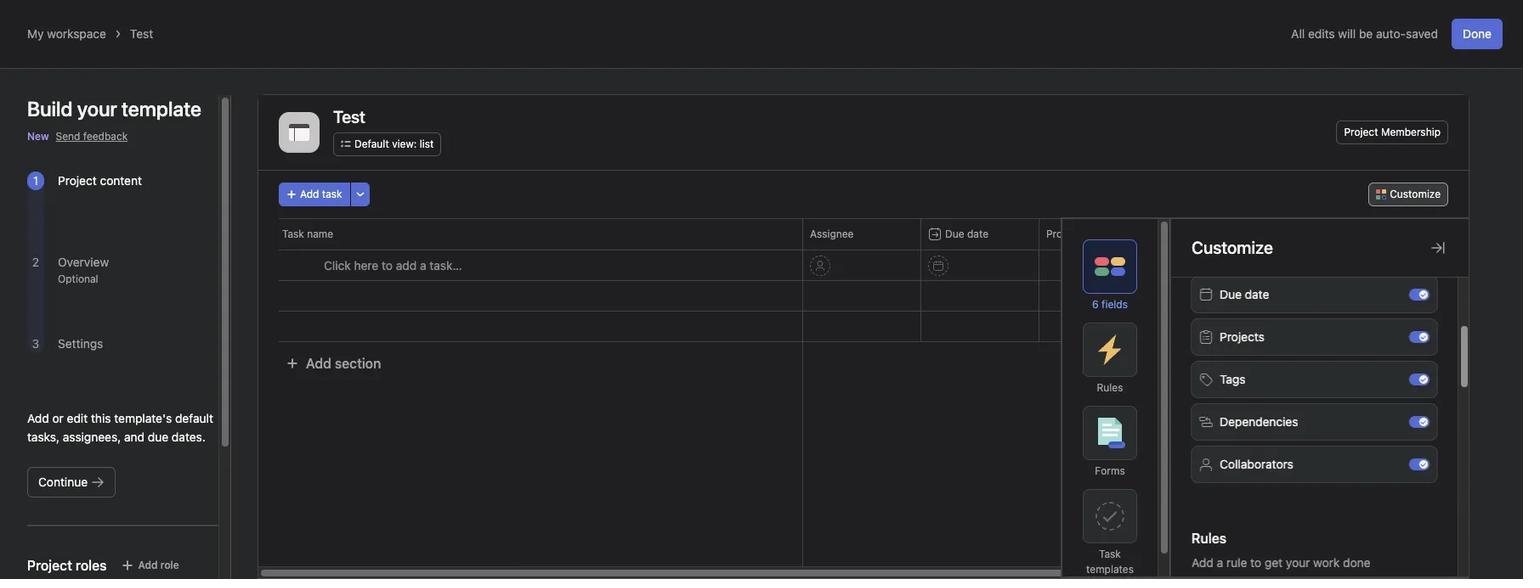 Task type: locate. For each thing, give the bounding box(es) containing it.
5 switch from the top
[[1409, 459, 1430, 471]]

add left the role
[[138, 559, 158, 572]]

1 horizontal spatial collaborators
[[1401, 228, 1466, 241]]

due
[[945, 228, 964, 241], [1220, 287, 1242, 302]]

add inside add or edit this template's default tasks, assignees, and due dates.
[[27, 411, 49, 426]]

0 horizontal spatial collaborators
[[1220, 457, 1294, 472]]

0 horizontal spatial to
[[382, 258, 393, 273]]

build
[[27, 97, 73, 121]]

task
[[322, 188, 342, 201]]

new send feedback
[[27, 130, 128, 143]]

add for add a rule to get your work done automatically.
[[1192, 556, 1214, 570]]

projects
[[1046, 228, 1086, 241], [1220, 330, 1265, 344]]

task inside task templates
[[1099, 548, 1121, 561]]

0 vertical spatial task
[[282, 228, 304, 241]]

add up automatically.
[[1192, 556, 1214, 570]]

0 horizontal spatial project
[[58, 173, 97, 188]]

section
[[335, 356, 381, 371]]

1
[[33, 173, 38, 188]]

overview button
[[58, 255, 109, 269]]

a
[[420, 258, 426, 273], [1217, 556, 1223, 570]]

1 vertical spatial customize
[[1192, 238, 1273, 258]]

workspace
[[47, 26, 106, 41]]

row
[[258, 218, 1523, 250], [258, 281, 1523, 312], [258, 311, 1523, 343]]

1 vertical spatial due date
[[1220, 287, 1269, 302]]

customize button
[[1369, 183, 1448, 207]]

1 switch from the top
[[1409, 289, 1430, 301]]

to left get
[[1250, 556, 1262, 570]]

add task button
[[279, 183, 350, 207]]

1 horizontal spatial rules
[[1192, 531, 1227, 547]]

dependencies
[[1220, 415, 1298, 429]]

1 horizontal spatial customize
[[1390, 188, 1441, 201]]

send
[[56, 130, 80, 143]]

send feedback link
[[56, 129, 128, 145]]

1 vertical spatial a
[[1217, 556, 1223, 570]]

here
[[354, 258, 378, 273]]

collaborators up close details icon
[[1401, 228, 1466, 241]]

0 vertical spatial customize
[[1390, 188, 1441, 201]]

to
[[382, 258, 393, 273], [1250, 556, 1262, 570]]

1 horizontal spatial task
[[1099, 548, 1121, 561]]

1 horizontal spatial projects
[[1220, 330, 1265, 344]]

task for task templates
[[1099, 548, 1121, 561]]

all
[[1291, 26, 1305, 41]]

1 vertical spatial project
[[58, 173, 97, 188]]

tags
[[1165, 228, 1187, 241], [1220, 372, 1246, 387]]

0 horizontal spatial a
[[420, 258, 426, 273]]

task up templates
[[1099, 548, 1121, 561]]

1 row from the top
[[258, 218, 1523, 250]]

my workspace
[[27, 26, 106, 41]]

add for add or edit this template's default tasks, assignees, and due dates.
[[27, 411, 49, 426]]

2 row from the top
[[258, 281, 1523, 312]]

1 vertical spatial projects
[[1220, 330, 1265, 344]]

2
[[32, 255, 39, 269]]

0 horizontal spatial due
[[945, 228, 964, 241]]

1 2 3
[[32, 173, 39, 351]]

row containing task name
[[258, 218, 1523, 250]]

template's
[[114, 411, 172, 426]]

templates
[[1086, 564, 1134, 576]]

0 vertical spatial test
[[130, 26, 153, 41]]

add section button
[[279, 349, 388, 379]]

0 vertical spatial to
[[382, 258, 393, 273]]

customize
[[1390, 188, 1441, 201], [1192, 238, 1273, 258]]

collaborators down dependencies
[[1220, 457, 1294, 472]]

add left task
[[300, 188, 319, 201]]

close details image
[[1431, 241, 1445, 255]]

0 horizontal spatial projects
[[1046, 228, 1086, 241]]

and
[[124, 430, 145, 445]]

a left rule
[[1217, 556, 1223, 570]]

continue
[[38, 475, 88, 490]]

4 switch from the top
[[1409, 417, 1430, 428]]

project left membership
[[1344, 126, 1378, 139]]

0 vertical spatial projects
[[1046, 228, 1086, 241]]

switch for tags
[[1409, 374, 1430, 386]]

test right workspace
[[130, 26, 153, 41]]

add up 'tasks,'
[[27, 411, 49, 426]]

0 horizontal spatial task
[[282, 228, 304, 241]]

project inside 'button'
[[1344, 126, 1378, 139]]

or
[[52, 411, 64, 426]]

test up default
[[333, 107, 365, 127]]

role
[[160, 559, 179, 572]]

feedback
[[83, 130, 128, 143]]

fields
[[1102, 298, 1128, 311]]

add a rule to get your work done automatically.
[[1192, 556, 1371, 580]]

add for add section
[[306, 356, 331, 371]]

collaborators
[[1401, 228, 1466, 241], [1220, 457, 1294, 472]]

1 horizontal spatial to
[[1250, 556, 1262, 570]]

a right add
[[420, 258, 426, 273]]

1 vertical spatial task
[[1099, 548, 1121, 561]]

project right 1
[[58, 173, 97, 188]]

default
[[354, 138, 389, 150]]

new
[[27, 130, 49, 143]]

task…
[[430, 258, 462, 273]]

optional
[[58, 273, 98, 286]]

6 fields
[[1092, 298, 1128, 311]]

your template
[[77, 97, 201, 121]]

work
[[1313, 556, 1340, 570]]

task
[[282, 228, 304, 241], [1099, 548, 1121, 561]]

will
[[1338, 26, 1356, 41]]

overview optional
[[58, 255, 109, 286]]

project
[[1344, 126, 1378, 139], [58, 173, 97, 188]]

1 horizontal spatial project
[[1344, 126, 1378, 139]]

1 horizontal spatial tags
[[1220, 372, 1246, 387]]

more actions image
[[355, 190, 365, 200]]

task left name
[[282, 228, 304, 241]]

tasks,
[[27, 430, 60, 445]]

add or edit this template's default tasks, assignees, and due dates.
[[27, 411, 213, 445]]

1 vertical spatial rules
[[1192, 531, 1227, 547]]

0 vertical spatial due date
[[945, 228, 989, 241]]

settings
[[58, 337, 103, 351]]

dates.
[[172, 430, 206, 445]]

default
[[175, 411, 213, 426]]

0 vertical spatial date
[[967, 228, 989, 241]]

default view: list
[[354, 138, 434, 150]]

due date
[[945, 228, 989, 241], [1220, 287, 1269, 302]]

rules up rule
[[1192, 531, 1227, 547]]

0 vertical spatial project
[[1344, 126, 1378, 139]]

3 row from the top
[[258, 311, 1523, 343]]

be
[[1359, 26, 1373, 41]]

1 vertical spatial to
[[1250, 556, 1262, 570]]

switch for dependencies
[[1409, 417, 1430, 428]]

assignees,
[[63, 430, 121, 445]]

done
[[1343, 556, 1371, 570]]

add left section
[[306, 356, 331, 371]]

to left add
[[382, 258, 393, 273]]

1 horizontal spatial a
[[1217, 556, 1223, 570]]

1 vertical spatial tags
[[1220, 372, 1246, 387]]

1 vertical spatial due
[[1220, 287, 1242, 302]]

rules up forms
[[1097, 382, 1123, 394]]

1 vertical spatial test
[[333, 107, 365, 127]]

switch
[[1409, 289, 1430, 301], [1409, 332, 1430, 343], [1409, 374, 1430, 386], [1409, 417, 1430, 428], [1409, 459, 1430, 471]]

3 switch from the top
[[1409, 374, 1430, 386]]

automatically.
[[1192, 575, 1267, 580]]

test
[[130, 26, 153, 41], [333, 107, 365, 127]]

to inside the add a rule to get your work done automatically.
[[1250, 556, 1262, 570]]

project roles
[[27, 558, 107, 574]]

0 vertical spatial collaborators
[[1401, 228, 1466, 241]]

0 vertical spatial rules
[[1097, 382, 1123, 394]]

add inside the add a rule to get your work done automatically.
[[1192, 556, 1214, 570]]

my
[[27, 26, 44, 41]]

0 vertical spatial a
[[420, 258, 426, 273]]

project membership
[[1344, 126, 1441, 139]]

0 horizontal spatial customize
[[1192, 238, 1273, 258]]

0 vertical spatial tags
[[1165, 228, 1187, 241]]

1 vertical spatial date
[[1245, 287, 1269, 302]]

rules
[[1097, 382, 1123, 394], [1192, 531, 1227, 547]]

add
[[300, 188, 319, 201], [306, 356, 331, 371], [27, 411, 49, 426], [1192, 556, 1214, 570], [138, 559, 158, 572]]



Task type: describe. For each thing, give the bounding box(es) containing it.
add for add role
[[138, 559, 158, 572]]

project for project membership
[[1344, 126, 1378, 139]]

done
[[1463, 26, 1492, 41]]

view:
[[392, 138, 417, 150]]

build your template
[[27, 97, 201, 121]]

add
[[396, 258, 417, 273]]

add section
[[306, 356, 381, 371]]

click here to add a task…
[[324, 258, 462, 273]]

list
[[420, 138, 434, 150]]

1 vertical spatial collaborators
[[1220, 457, 1294, 472]]

rule
[[1226, 556, 1247, 570]]

0 horizontal spatial rules
[[1097, 382, 1123, 394]]

auto-
[[1376, 26, 1406, 41]]

project content button
[[58, 173, 142, 188]]

to inside row
[[382, 258, 393, 273]]

done button
[[1452, 19, 1503, 49]]

1 horizontal spatial date
[[1245, 287, 1269, 302]]

content
[[100, 173, 142, 188]]

edit
[[67, 411, 88, 426]]

template image
[[289, 122, 309, 143]]

overview
[[58, 255, 109, 269]]

add task
[[300, 188, 342, 201]]

add for add task
[[300, 188, 319, 201]]

my workspace link
[[27, 26, 106, 41]]

customize inside "dropdown button"
[[1390, 188, 1441, 201]]

forms
[[1095, 465, 1125, 478]]

continue button
[[27, 468, 116, 498]]

project for project content
[[58, 173, 97, 188]]

click here to add a task… row
[[258, 250, 1523, 281]]

due
[[148, 430, 168, 445]]

settings button
[[58, 337, 103, 351]]

your
[[1286, 556, 1310, 570]]

project membership button
[[1337, 121, 1448, 145]]

membership
[[1381, 126, 1441, 139]]

add role
[[138, 559, 179, 572]]

project content
[[58, 173, 142, 188]]

all edits will be auto-saved
[[1291, 26, 1438, 41]]

task for task name
[[282, 228, 304, 241]]

0 horizontal spatial tags
[[1165, 228, 1187, 241]]

task templates
[[1086, 548, 1134, 576]]

1 horizontal spatial due
[[1220, 287, 1242, 302]]

get
[[1265, 556, 1283, 570]]

2 switch from the top
[[1409, 332, 1430, 343]]

this
[[91, 411, 111, 426]]

3
[[32, 337, 39, 351]]

a inside the add a rule to get your work done automatically.
[[1217, 556, 1223, 570]]

6
[[1092, 298, 1099, 311]]

0 vertical spatial due
[[945, 228, 964, 241]]

task name
[[282, 228, 333, 241]]

click
[[324, 258, 351, 273]]

switch for due date
[[1409, 289, 1430, 301]]

a inside click here to add a task… row
[[420, 258, 426, 273]]

0 horizontal spatial test
[[130, 26, 153, 41]]

1 horizontal spatial test
[[333, 107, 365, 127]]

1 horizontal spatial due date
[[1220, 287, 1269, 302]]

saved
[[1406, 26, 1438, 41]]

add role button
[[113, 554, 187, 578]]

edits
[[1308, 26, 1335, 41]]

0 horizontal spatial due date
[[945, 228, 989, 241]]

assignee
[[810, 228, 854, 241]]

name
[[307, 228, 333, 241]]

collaborators inside row
[[1401, 228, 1466, 241]]

default view: list button
[[333, 133, 441, 156]]

0 horizontal spatial date
[[967, 228, 989, 241]]



Task type: vqa. For each thing, say whether or not it's contained in the screenshot.
Add within BUTTON
yes



